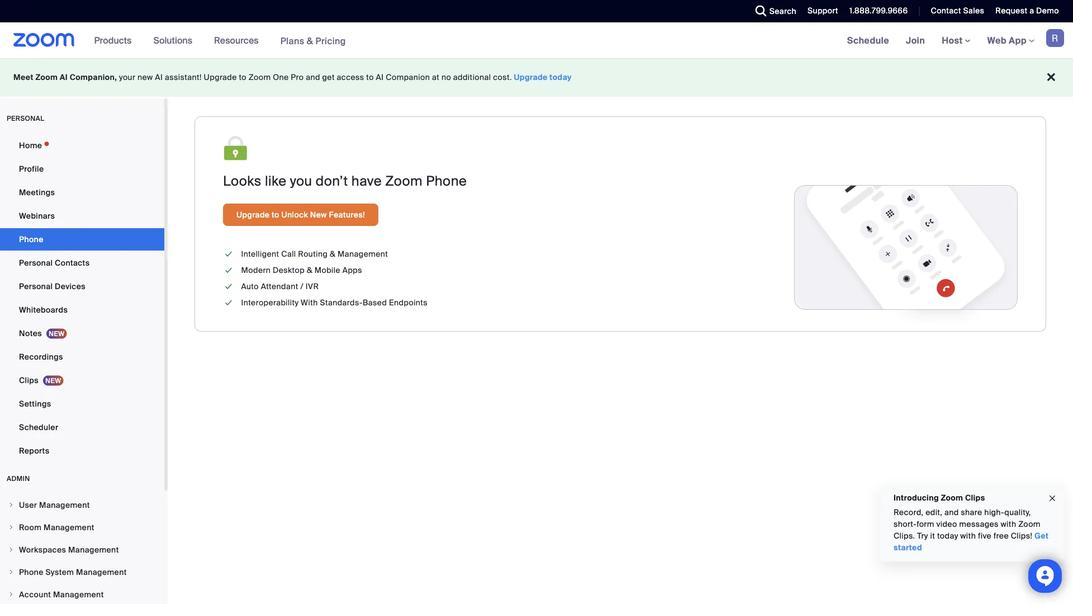 Task type: describe. For each thing, give the bounding box(es) containing it.
close image
[[1049, 492, 1058, 505]]

zoom left one
[[249, 72, 271, 83]]

admin menu menu
[[0, 494, 164, 604]]

management for account management
[[53, 589, 104, 600]]

request
[[996, 6, 1028, 16]]

management for workspaces management
[[68, 545, 119, 555]]

get started link
[[894, 531, 1049, 553]]

contact sales
[[932, 6, 985, 16]]

new
[[138, 72, 153, 83]]

quality,
[[1005, 507, 1032, 518]]

and inside "meet zoom ai companion," footer
[[306, 72, 320, 83]]

looks like you don't have zoom phone
[[223, 172, 467, 190]]

account management
[[19, 589, 104, 600]]

right image for phone
[[8, 569, 15, 576]]

checked image for interoperability
[[223, 297, 235, 309]]

pro
[[291, 72, 304, 83]]

management up apps
[[338, 249, 388, 259]]

a
[[1030, 6, 1035, 16]]

upgrade right cost.
[[514, 72, 548, 83]]

have
[[352, 172, 382, 190]]

account
[[19, 589, 51, 600]]

user management menu item
[[0, 494, 164, 516]]

auto
[[241, 281, 259, 292]]

settings link
[[0, 393, 164, 415]]

zoom logo image
[[13, 33, 75, 47]]

0 horizontal spatial with
[[961, 531, 977, 541]]

attendant
[[261, 281, 299, 292]]

features!
[[329, 209, 365, 220]]

endpoints
[[389, 298, 428, 308]]

meetings link
[[0, 181, 164, 204]]

assistant!
[[165, 72, 202, 83]]

cost.
[[493, 72, 512, 83]]

plans
[[281, 35, 305, 47]]

host
[[943, 34, 966, 46]]

introducing
[[894, 492, 940, 503]]

settings
[[19, 399, 51, 409]]

form
[[917, 519, 935, 529]]

& inside product information navigation
[[307, 35, 313, 47]]

upgrade down product information navigation
[[204, 72, 237, 83]]

based
[[363, 298, 387, 308]]

profile
[[19, 164, 44, 174]]

meet
[[13, 72, 33, 83]]

workspaces management menu item
[[0, 539, 164, 560]]

0 vertical spatial phone
[[426, 172, 467, 190]]

checked image
[[223, 265, 235, 276]]

personal devices link
[[0, 275, 164, 298]]

notes
[[19, 328, 42, 338]]

today inside "meet zoom ai companion," footer
[[550, 72, 572, 83]]

schedule link
[[839, 22, 898, 58]]

desktop
[[273, 265, 305, 275]]

search button
[[748, 0, 800, 22]]

resources
[[214, 34, 259, 46]]

user
[[19, 500, 37, 510]]

contacts
[[55, 258, 90, 268]]

plans & pricing
[[281, 35, 346, 47]]

right image for account
[[8, 591, 15, 598]]

products
[[94, 34, 132, 46]]

personal contacts
[[19, 258, 90, 268]]

right image for room management
[[8, 524, 15, 531]]

request a demo
[[996, 6, 1060, 16]]

at
[[432, 72, 440, 83]]

standards-
[[320, 298, 363, 308]]

don't
[[316, 172, 348, 190]]

upgrade to unlock new features!
[[237, 209, 365, 220]]

new
[[310, 209, 327, 220]]

modern
[[241, 265, 271, 275]]

management for user management
[[39, 500, 90, 510]]

started
[[894, 543, 923, 553]]

short-
[[894, 519, 917, 529]]

phone link
[[0, 228, 164, 251]]

it
[[931, 531, 936, 541]]

room management menu item
[[0, 517, 164, 538]]

whiteboards link
[[0, 299, 164, 321]]

recordings link
[[0, 346, 164, 368]]

right image for user management
[[8, 502, 15, 508]]

products button
[[94, 22, 137, 58]]

admin
[[7, 474, 30, 483]]

right image for workspaces management
[[8, 546, 15, 553]]

high-
[[985, 507, 1005, 518]]

system
[[46, 567, 74, 577]]

demo
[[1037, 6, 1060, 16]]

personal devices
[[19, 281, 86, 291]]

personal for personal contacts
[[19, 258, 53, 268]]

introducing zoom clips
[[894, 492, 986, 503]]

record, edit, and share high-quality, short-form video messages with zoom clips. try it today with five free clips!
[[894, 507, 1041, 541]]

scheduler link
[[0, 416, 164, 439]]

sales
[[964, 6, 985, 16]]

share
[[962, 507, 983, 518]]

zoom right have
[[385, 172, 423, 190]]

additional
[[454, 72, 491, 83]]



Task type: vqa. For each thing, say whether or not it's contained in the screenshot.
right icon within the Account Management menu item
no



Task type: locate. For each thing, give the bounding box(es) containing it.
support link
[[800, 0, 842, 22], [808, 6, 839, 16]]

3 right image from the top
[[8, 546, 15, 553]]

phone inside personal menu menu
[[19, 234, 43, 244]]

1 horizontal spatial with
[[1002, 519, 1017, 529]]

checked image
[[223, 248, 235, 260], [223, 281, 235, 293], [223, 297, 235, 309]]

auto attendant / ivr
[[241, 281, 319, 292]]

1 vertical spatial phone
[[19, 234, 43, 244]]

0 horizontal spatial clips
[[19, 375, 39, 385]]

2 right image from the top
[[8, 524, 15, 531]]

1 vertical spatial with
[[961, 531, 977, 541]]

get
[[1035, 531, 1049, 541]]

user management
[[19, 500, 90, 510]]

today inside record, edit, and share high-quality, short-form video messages with zoom clips. try it today with five free clips!
[[938, 531, 959, 541]]

2 ai from the left
[[155, 72, 163, 83]]

1 horizontal spatial clips
[[966, 492, 986, 503]]

0 horizontal spatial ai
[[60, 72, 68, 83]]

phone system management menu item
[[0, 562, 164, 583]]

to right access
[[367, 72, 374, 83]]

1 horizontal spatial and
[[945, 507, 960, 518]]

0 vertical spatial personal
[[19, 258, 53, 268]]

2 horizontal spatial to
[[367, 72, 374, 83]]

apps
[[343, 265, 362, 275]]

join
[[907, 34, 926, 46]]

personal up 'personal devices'
[[19, 258, 53, 268]]

2 vertical spatial &
[[307, 265, 313, 275]]

personal contacts link
[[0, 252, 164, 274]]

web
[[988, 34, 1007, 46]]

0 vertical spatial and
[[306, 72, 320, 83]]

right image inside workspaces management menu item
[[8, 546, 15, 553]]

clips up share
[[966, 492, 986, 503]]

upgrade today link
[[514, 72, 572, 83]]

messages
[[960, 519, 999, 529]]

clips
[[19, 375, 39, 385], [966, 492, 986, 503]]

/
[[301, 281, 304, 292]]

account management menu item
[[0, 584, 164, 604]]

five
[[979, 531, 992, 541]]

upgrade inside button
[[237, 209, 270, 220]]

whiteboards
[[19, 305, 68, 315]]

clips.
[[894, 531, 916, 541]]

with
[[1002, 519, 1017, 529], [961, 531, 977, 541]]

and up video
[[945, 507, 960, 518]]

banner
[[0, 22, 1074, 59]]

management inside account management menu item
[[53, 589, 104, 600]]

schedule
[[848, 34, 890, 46]]

1 horizontal spatial ai
[[155, 72, 163, 83]]

0 horizontal spatial and
[[306, 72, 320, 83]]

host button
[[943, 34, 971, 46]]

1 right image from the top
[[8, 502, 15, 508]]

upgrade
[[204, 72, 237, 83], [514, 72, 548, 83], [237, 209, 270, 220]]

meet zoom ai companion, your new ai assistant! upgrade to zoom one pro and get access to ai companion at no additional cost. upgrade today
[[13, 72, 572, 83]]

0 horizontal spatial to
[[239, 72, 247, 83]]

meetings navigation
[[839, 22, 1074, 59]]

and inside record, edit, and share high-quality, short-form video messages with zoom clips. try it today with five free clips!
[[945, 507, 960, 518]]

solutions
[[153, 34, 192, 46]]

personal menu menu
[[0, 134, 164, 463]]

mobile
[[315, 265, 341, 275]]

1 vertical spatial right image
[[8, 524, 15, 531]]

contact
[[932, 6, 962, 16]]

one
[[273, 72, 289, 83]]

1 right image from the top
[[8, 569, 15, 576]]

1 vertical spatial checked image
[[223, 281, 235, 293]]

today
[[550, 72, 572, 83], [938, 531, 959, 541]]

unlock
[[282, 209, 308, 220]]

management inside room management 'menu item'
[[44, 522, 94, 532]]

pricing
[[316, 35, 346, 47]]

reports link
[[0, 440, 164, 462]]

0 vertical spatial clips
[[19, 375, 39, 385]]

right image
[[8, 569, 15, 576], [8, 591, 15, 598]]

management up room management
[[39, 500, 90, 510]]

right image left the 'workspaces'
[[8, 546, 15, 553]]

1 vertical spatial right image
[[8, 591, 15, 598]]

2 horizontal spatial ai
[[376, 72, 384, 83]]

personal
[[7, 114, 44, 123]]

phone for the phone link
[[19, 234, 43, 244]]

get started
[[894, 531, 1049, 553]]

management down phone system management menu item
[[53, 589, 104, 600]]

video
[[937, 519, 958, 529]]

1 vertical spatial today
[[938, 531, 959, 541]]

zoom inside record, edit, and share high-quality, short-form video messages with zoom clips. try it today with five free clips!
[[1019, 519, 1041, 529]]

&
[[307, 35, 313, 47], [330, 249, 336, 259], [307, 265, 313, 275]]

upgrade to unlock new features! button
[[223, 204, 379, 226]]

1 checked image from the top
[[223, 248, 235, 260]]

phone for phone system management
[[19, 567, 43, 577]]

home
[[19, 140, 42, 150]]

recordings
[[19, 352, 63, 362]]

management up workspaces management
[[44, 522, 94, 532]]

zoom right the meet
[[35, 72, 58, 83]]

record,
[[894, 507, 924, 518]]

ai right the new
[[155, 72, 163, 83]]

right image left room
[[8, 524, 15, 531]]

management inside phone system management menu item
[[76, 567, 127, 577]]

reports
[[19, 446, 49, 456]]

management down room management 'menu item'
[[68, 545, 119, 555]]

devices
[[55, 281, 86, 291]]

1 vertical spatial &
[[330, 249, 336, 259]]

your
[[119, 72, 136, 83]]

ai left companion
[[376, 72, 384, 83]]

companion,
[[70, 72, 117, 83]]

right image left 'user'
[[8, 502, 15, 508]]

phone inside phone system management menu item
[[19, 567, 43, 577]]

management up account management menu item
[[76, 567, 127, 577]]

and
[[306, 72, 320, 83], [945, 507, 960, 518]]

scheduler
[[19, 422, 58, 432]]

web app
[[988, 34, 1027, 46]]

right image inside phone system management menu item
[[8, 569, 15, 576]]

room
[[19, 522, 42, 532]]

right image inside room management 'menu item'
[[8, 524, 15, 531]]

product information navigation
[[86, 22, 355, 59]]

& up mobile
[[330, 249, 336, 259]]

access
[[337, 72, 364, 83]]

2 personal from the top
[[19, 281, 53, 291]]

to left unlock
[[272, 209, 280, 220]]

zoom up "clips!"
[[1019, 519, 1041, 529]]

0 vertical spatial today
[[550, 72, 572, 83]]

meetings
[[19, 187, 55, 197]]

modern desktop & mobile apps
[[241, 265, 362, 275]]

1 vertical spatial personal
[[19, 281, 53, 291]]

to inside button
[[272, 209, 280, 220]]

with up free at the bottom right of the page
[[1002, 519, 1017, 529]]

free
[[994, 531, 1010, 541]]

0 vertical spatial right image
[[8, 569, 15, 576]]

resources button
[[214, 22, 264, 58]]

you
[[290, 172, 312, 190]]

clips up settings
[[19, 375, 39, 385]]

and left get
[[306, 72, 320, 83]]

0 vertical spatial right image
[[8, 502, 15, 508]]

with down messages
[[961, 531, 977, 541]]

clips inside personal menu menu
[[19, 375, 39, 385]]

1 horizontal spatial to
[[272, 209, 280, 220]]

workspaces
[[19, 545, 66, 555]]

solutions button
[[153, 22, 197, 58]]

meet zoom ai companion, footer
[[0, 58, 1074, 97]]

app
[[1010, 34, 1027, 46]]

0 vertical spatial with
[[1002, 519, 1017, 529]]

management inside workspaces management menu item
[[68, 545, 119, 555]]

1 personal from the top
[[19, 258, 53, 268]]

get
[[322, 72, 335, 83]]

0 vertical spatial checked image
[[223, 248, 235, 260]]

2 checked image from the top
[[223, 281, 235, 293]]

banner containing products
[[0, 22, 1074, 59]]

profile picture image
[[1047, 29, 1065, 47]]

personal up whiteboards
[[19, 281, 53, 291]]

right image
[[8, 502, 15, 508], [8, 524, 15, 531], [8, 546, 15, 553]]

3 checked image from the top
[[223, 297, 235, 309]]

2 right image from the top
[[8, 591, 15, 598]]

like
[[265, 172, 287, 190]]

zoom up edit,
[[942, 492, 964, 503]]

1 vertical spatial clips
[[966, 492, 986, 503]]

ai left companion,
[[60, 72, 68, 83]]

2 vertical spatial phone
[[19, 567, 43, 577]]

contact sales link
[[923, 0, 988, 22], [932, 6, 985, 16]]

with
[[301, 298, 318, 308]]

to down "resources" dropdown button
[[239, 72, 247, 83]]

ivr
[[306, 281, 319, 292]]

0 vertical spatial &
[[307, 35, 313, 47]]

1 ai from the left
[[60, 72, 68, 83]]

& right plans
[[307, 35, 313, 47]]

right image inside user management menu item
[[8, 502, 15, 508]]

management for room management
[[44, 522, 94, 532]]

1 horizontal spatial today
[[938, 531, 959, 541]]

companion
[[386, 72, 430, 83]]

profile link
[[0, 158, 164, 180]]

2 vertical spatial right image
[[8, 546, 15, 553]]

0 horizontal spatial today
[[550, 72, 572, 83]]

upgrade down looks at the top left of the page
[[237, 209, 270, 220]]

management inside user management menu item
[[39, 500, 90, 510]]

3 ai from the left
[[376, 72, 384, 83]]

1.888.799.9666
[[850, 6, 909, 16]]

clips!
[[1012, 531, 1033, 541]]

workspaces management
[[19, 545, 119, 555]]

2 vertical spatial checked image
[[223, 297, 235, 309]]

routing
[[298, 249, 328, 259]]

right image left account
[[8, 591, 15, 598]]

checked image for auto
[[223, 281, 235, 293]]

personal for personal devices
[[19, 281, 53, 291]]

edit,
[[926, 507, 943, 518]]

checked image for intelligent
[[223, 248, 235, 260]]

right image inside account management menu item
[[8, 591, 15, 598]]

1 vertical spatial and
[[945, 507, 960, 518]]

webinars
[[19, 211, 55, 221]]

right image left system on the left
[[8, 569, 15, 576]]

& up ivr
[[307, 265, 313, 275]]



